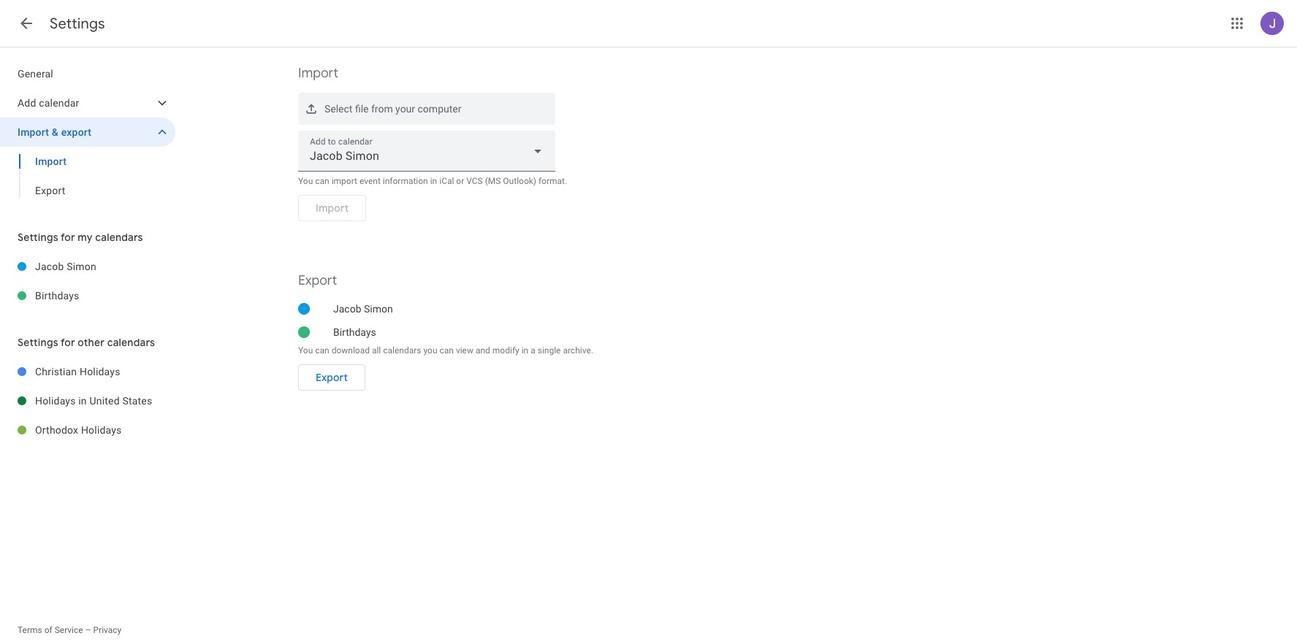 Task type: locate. For each thing, give the bounding box(es) containing it.
settings left my
[[18, 231, 58, 244]]

tree
[[0, 59, 175, 205]]

other
[[78, 336, 105, 349]]

2 vertical spatial settings
[[18, 336, 58, 349]]

0 vertical spatial jacob
[[35, 261, 64, 273]]

or
[[456, 176, 464, 186]]

in left a
[[522, 346, 529, 356]]

birthdays up download
[[333, 327, 376, 339]]

view
[[456, 346, 474, 356]]

0 vertical spatial settings
[[50, 15, 105, 33]]

holidays for christian holidays
[[80, 366, 120, 378]]

holidays for orthodox holidays
[[81, 425, 122, 436]]

1 vertical spatial import
[[18, 126, 49, 138]]

event
[[360, 176, 381, 186]]

1 vertical spatial simon
[[364, 303, 393, 315]]

1 vertical spatial settings
[[18, 231, 58, 244]]

orthodox holidays
[[35, 425, 122, 436]]

0 vertical spatial you
[[298, 176, 313, 186]]

0 horizontal spatial jacob simon
[[35, 261, 96, 273]]

export for export
[[316, 371, 348, 385]]

2 vertical spatial in
[[78, 396, 87, 407]]

birthdays inside tree item
[[35, 290, 79, 302]]

None field
[[298, 131, 556, 172]]

you left download
[[298, 346, 313, 356]]

archive.
[[563, 346, 594, 356]]

0 horizontal spatial birthdays
[[35, 290, 79, 302]]

birthdays
[[35, 290, 79, 302], [333, 327, 376, 339]]

2 you from the top
[[298, 346, 313, 356]]

a
[[531, 346, 536, 356]]

tree containing general
[[0, 59, 175, 205]]

import left the '&'
[[18, 126, 49, 138]]

import
[[298, 65, 338, 82], [18, 126, 49, 138], [35, 156, 67, 167]]

2 for from the top
[[61, 336, 75, 349]]

1 horizontal spatial birthdays
[[333, 327, 376, 339]]

0 vertical spatial in
[[430, 176, 437, 186]]

simon down settings for my calendars
[[67, 261, 96, 273]]

simon up all
[[364, 303, 393, 315]]

for
[[61, 231, 75, 244], [61, 336, 75, 349]]

you can download all calendars you can view and modify in a single archive.
[[298, 346, 594, 356]]

settings
[[50, 15, 105, 33], [18, 231, 58, 244], [18, 336, 58, 349]]

import down import & export
[[35, 156, 67, 167]]

in left 'united'
[[78, 396, 87, 407]]

can right you
[[440, 346, 454, 356]]

jacob simon up download
[[333, 303, 393, 315]]

outlook)
[[503, 176, 537, 186]]

you for export
[[298, 346, 313, 356]]

privacy
[[93, 626, 122, 636]]

holidays in united states
[[35, 396, 152, 407]]

import inside "tree item"
[[18, 126, 49, 138]]

can for export
[[315, 346, 330, 356]]

in
[[430, 176, 437, 186], [522, 346, 529, 356], [78, 396, 87, 407]]

in left ical at the top left
[[430, 176, 437, 186]]

add
[[18, 97, 36, 109]]

settings for my calendars tree
[[0, 252, 175, 311]]

import
[[332, 176, 357, 186]]

terms
[[18, 626, 42, 636]]

export for general
[[35, 185, 66, 197]]

1 vertical spatial for
[[61, 336, 75, 349]]

can left import
[[315, 176, 330, 186]]

0 horizontal spatial in
[[78, 396, 87, 407]]

can
[[315, 176, 330, 186], [315, 346, 330, 356], [440, 346, 454, 356]]

0 vertical spatial birthdays
[[35, 290, 79, 302]]

calendars right my
[[95, 231, 143, 244]]

christian holidays tree item
[[0, 358, 175, 387]]

all
[[372, 346, 381, 356]]

holidays up 'united'
[[80, 366, 120, 378]]

select file from your computer
[[325, 103, 462, 115]]

calendars
[[95, 231, 143, 244], [107, 336, 155, 349], [383, 346, 421, 356]]

christian holidays
[[35, 366, 120, 378]]

2 vertical spatial holidays
[[81, 425, 122, 436]]

0 vertical spatial jacob simon
[[35, 261, 96, 273]]

holidays down 'united'
[[81, 425, 122, 436]]

jacob down settings for my calendars
[[35, 261, 64, 273]]

0 vertical spatial export
[[35, 185, 66, 197]]

export
[[61, 126, 92, 138]]

can left download
[[315, 346, 330, 356]]

jacob up download
[[333, 303, 362, 315]]

christian
[[35, 366, 77, 378]]

1 you from the top
[[298, 176, 313, 186]]

you left import
[[298, 176, 313, 186]]

you for import
[[298, 176, 313, 186]]

1 horizontal spatial jacob
[[333, 303, 362, 315]]

jacob simon
[[35, 261, 96, 273], [333, 303, 393, 315]]

1 for from the top
[[61, 231, 75, 244]]

settings up christian
[[18, 336, 58, 349]]

settings for settings for my calendars
[[18, 231, 58, 244]]

1 vertical spatial in
[[522, 346, 529, 356]]

1 vertical spatial jacob simon
[[333, 303, 393, 315]]

2 vertical spatial import
[[35, 156, 67, 167]]

&
[[52, 126, 58, 138]]

you can import event information in ical or vcs (ms outlook) format.
[[298, 176, 567, 186]]

jacob simon down settings for my calendars
[[35, 261, 96, 273]]

settings for other calendars
[[18, 336, 155, 349]]

orthodox holidays tree item
[[0, 416, 175, 445]]

import up the select
[[298, 65, 338, 82]]

birthdays down jacob simon tree item
[[35, 290, 79, 302]]

for left my
[[61, 231, 75, 244]]

0 horizontal spatial simon
[[67, 261, 96, 273]]

1 vertical spatial holidays
[[35, 396, 76, 407]]

group
[[0, 147, 175, 205]]

0 vertical spatial for
[[61, 231, 75, 244]]

holidays in united states link
[[35, 387, 175, 416]]

0 horizontal spatial jacob
[[35, 261, 64, 273]]

1 vertical spatial birthdays
[[333, 327, 376, 339]]

general
[[18, 68, 53, 80]]

2 horizontal spatial in
[[522, 346, 529, 356]]

can for import
[[315, 176, 330, 186]]

1 vertical spatial export
[[298, 273, 337, 290]]

for left the other
[[61, 336, 75, 349]]

2 vertical spatial export
[[316, 371, 348, 385]]

settings right go back image
[[50, 15, 105, 33]]

settings for settings
[[50, 15, 105, 33]]

you
[[424, 346, 438, 356]]

1 horizontal spatial in
[[430, 176, 437, 186]]

1 horizontal spatial simon
[[364, 303, 393, 315]]

format.
[[539, 176, 567, 186]]

jacob
[[35, 261, 64, 273], [333, 303, 362, 315]]

holidays
[[80, 366, 120, 378], [35, 396, 76, 407], [81, 425, 122, 436]]

holidays down christian
[[35, 396, 76, 407]]

simon
[[67, 261, 96, 273], [364, 303, 393, 315]]

1 vertical spatial you
[[298, 346, 313, 356]]

of
[[44, 626, 52, 636]]

you
[[298, 176, 313, 186], [298, 346, 313, 356]]

calendars up christian holidays link
[[107, 336, 155, 349]]

0 vertical spatial simon
[[67, 261, 96, 273]]

in inside tree item
[[78, 396, 87, 407]]

export
[[35, 185, 66, 197], [298, 273, 337, 290], [316, 371, 348, 385]]

christian holidays link
[[35, 358, 175, 387]]

orthodox holidays link
[[35, 416, 175, 445]]

0 vertical spatial holidays
[[80, 366, 120, 378]]

orthodox
[[35, 425, 78, 436]]



Task type: describe. For each thing, give the bounding box(es) containing it.
go back image
[[18, 15, 35, 32]]

file
[[355, 103, 369, 115]]

add calendar
[[18, 97, 79, 109]]

birthdays link
[[35, 281, 175, 311]]

holidays in united states tree item
[[0, 387, 175, 416]]

(ms
[[485, 176, 501, 186]]

and
[[476, 346, 490, 356]]

settings for other calendars tree
[[0, 358, 175, 445]]

calendars right all
[[383, 346, 421, 356]]

jacob inside tree item
[[35, 261, 64, 273]]

terms of service link
[[18, 626, 83, 636]]

settings for my calendars
[[18, 231, 143, 244]]

import & export
[[18, 126, 92, 138]]

my
[[78, 231, 93, 244]]

privacy link
[[93, 626, 122, 636]]

group containing import
[[0, 147, 175, 205]]

jacob simon tree item
[[0, 252, 175, 281]]

single
[[538, 346, 561, 356]]

simon inside jacob simon tree item
[[67, 261, 96, 273]]

0 vertical spatial import
[[298, 65, 338, 82]]

service
[[55, 626, 83, 636]]

computer
[[418, 103, 462, 115]]

for for my
[[61, 231, 75, 244]]

birthdays tree item
[[0, 281, 175, 311]]

modify
[[493, 346, 520, 356]]

–
[[85, 626, 91, 636]]

import & export tree item
[[0, 118, 175, 147]]

calendars for settings for my calendars
[[95, 231, 143, 244]]

download
[[332, 346, 370, 356]]

terms of service – privacy
[[18, 626, 122, 636]]

information
[[383, 176, 428, 186]]

states
[[122, 396, 152, 407]]

for for other
[[61, 336, 75, 349]]

select
[[325, 103, 353, 115]]

from
[[371, 103, 393, 115]]

jacob simon inside tree item
[[35, 261, 96, 273]]

settings for settings for other calendars
[[18, 336, 58, 349]]

settings heading
[[50, 15, 105, 33]]

united
[[90, 396, 120, 407]]

ical
[[440, 176, 454, 186]]

select file from your computer button
[[298, 93, 556, 125]]

1 vertical spatial jacob
[[333, 303, 362, 315]]

1 horizontal spatial jacob simon
[[333, 303, 393, 315]]

your
[[396, 103, 415, 115]]

calendar
[[39, 97, 79, 109]]

vcs
[[467, 176, 483, 186]]

calendars for settings for other calendars
[[107, 336, 155, 349]]



Task type: vqa. For each thing, say whether or not it's contained in the screenshot.
top share
no



